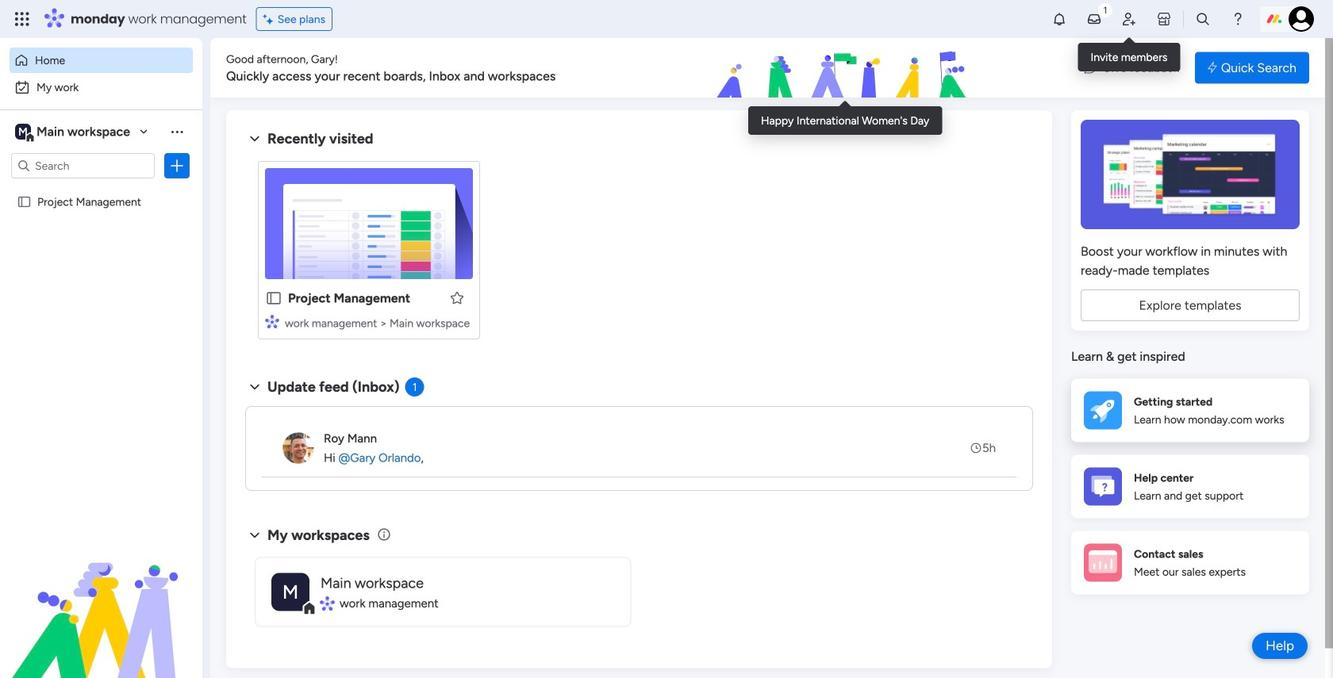 Task type: vqa. For each thing, say whether or not it's contained in the screenshot.
Show board description ICON
no



Task type: describe. For each thing, give the bounding box(es) containing it.
1 element
[[405, 378, 424, 397]]

0 vertical spatial option
[[10, 48, 193, 73]]

1 image
[[1098, 1, 1113, 19]]

2 vertical spatial option
[[0, 188, 202, 191]]

roy mann image
[[282, 432, 314, 464]]

contact sales element
[[1071, 531, 1309, 595]]

options image
[[169, 158, 185, 174]]

help image
[[1230, 11, 1246, 27]]

update feed image
[[1086, 11, 1102, 27]]

workspace options image
[[169, 124, 185, 139]]

select product image
[[14, 11, 30, 27]]

lottie animation image for the right lottie animation element
[[622, 38, 1068, 98]]

v2 bolt switch image
[[1208, 59, 1217, 77]]

0 horizontal spatial workspace image
[[15, 123, 31, 140]]

help center element
[[1071, 455, 1309, 519]]

Search in workspace field
[[33, 157, 133, 175]]



Task type: locate. For each thing, give the bounding box(es) containing it.
invite members image
[[1121, 11, 1137, 27]]

close update feed (inbox) image
[[245, 378, 264, 397]]

0 vertical spatial lottie animation image
[[622, 38, 1068, 98]]

option
[[10, 48, 193, 73], [10, 75, 193, 100], [0, 188, 202, 191]]

search everything image
[[1195, 11, 1211, 27]]

0 vertical spatial lottie animation element
[[622, 38, 1068, 98]]

1 vertical spatial lottie animation image
[[0, 518, 202, 678]]

public board image
[[265, 290, 282, 307]]

1 vertical spatial workspace image
[[271, 573, 309, 611]]

1 horizontal spatial workspace image
[[271, 573, 309, 611]]

add to favorites image
[[449, 290, 465, 306]]

workspace image
[[15, 123, 31, 140], [271, 573, 309, 611]]

workspace selection element
[[15, 122, 133, 143]]

0 horizontal spatial lottie animation element
[[0, 518, 202, 678]]

0 vertical spatial workspace image
[[15, 123, 31, 140]]

v2 user feedback image
[[1084, 59, 1096, 77]]

gary orlando image
[[1289, 6, 1314, 32]]

lottie animation image for lottie animation element to the left
[[0, 518, 202, 678]]

1 horizontal spatial lottie animation element
[[622, 38, 1068, 98]]

monday marketplace image
[[1156, 11, 1172, 27]]

1 vertical spatial option
[[10, 75, 193, 100]]

close recently visited image
[[245, 129, 264, 148]]

list box
[[0, 185, 202, 430]]

getting started element
[[1071, 379, 1309, 442]]

1 horizontal spatial lottie animation image
[[622, 38, 1068, 98]]

close my workspaces image
[[245, 526, 264, 545]]

public board image
[[17, 194, 32, 209]]

lottie animation element
[[622, 38, 1068, 98], [0, 518, 202, 678]]

lottie animation image
[[622, 38, 1068, 98], [0, 518, 202, 678]]

0 horizontal spatial lottie animation image
[[0, 518, 202, 678]]

templates image image
[[1086, 120, 1295, 229]]

see plans image
[[263, 10, 277, 28]]

1 vertical spatial lottie animation element
[[0, 518, 202, 678]]

notifications image
[[1051, 11, 1067, 27]]



